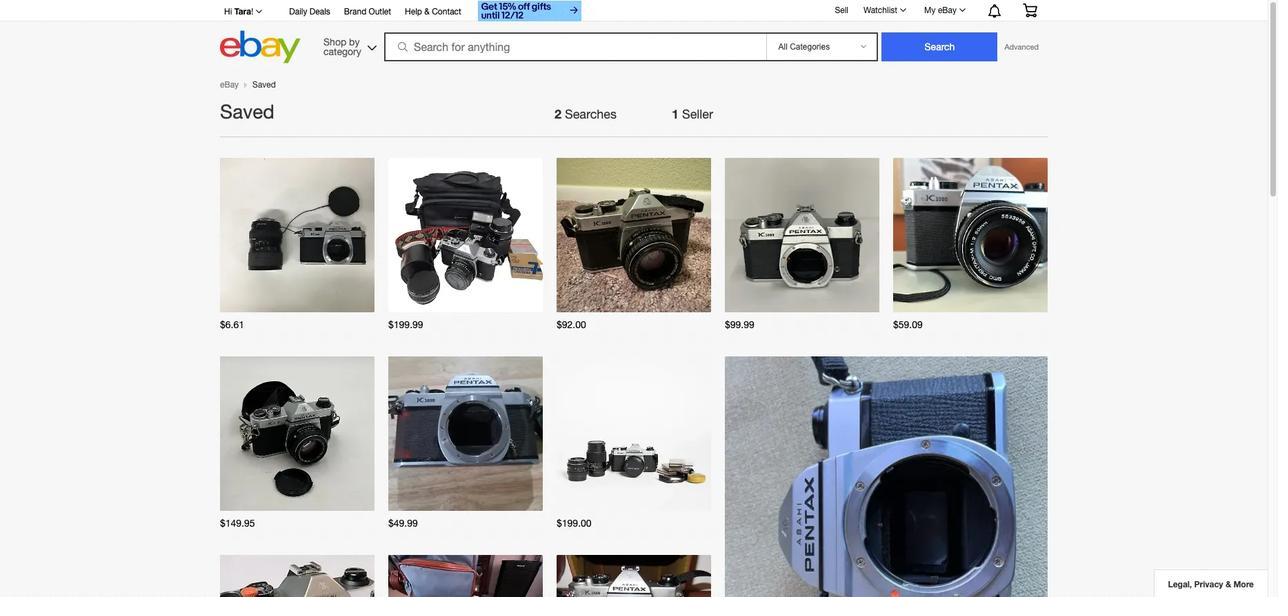 Task type: locate. For each thing, give the bounding box(es) containing it.
pentax k1000, cameras & photo link for $99.99
[[763, 295, 883, 305]]

cameras down le...
[[313, 494, 346, 504]]

1 horizontal spatial ebay
[[938, 6, 957, 15]]

pentax right 'vintage'
[[937, 261, 963, 271]]

asahi
[[262, 261, 282, 271], [430, 261, 451, 271], [965, 261, 986, 271], [252, 460, 273, 469], [402, 460, 423, 469]]

& down the asahi pentax k1000 slr 35mm film camera (body only) button
[[517, 494, 522, 504]]

saved right ebay link
[[253, 80, 276, 90]]

photo for $199.99
[[524, 295, 546, 305]]

camera up "$149.95"
[[234, 469, 263, 479]]

w/ inside pentax k1000 35mm slr camera w/ 50mm 1:2 lens - un...
[[602, 271, 611, 280]]

- left m...
[[509, 271, 512, 280]]

pentax k1000, cameras & photo link down vtg asahi pentax k1000 se film camera w/ 1:2 50mm pentax le... button
[[258, 494, 378, 504]]

from: down handheld
[[739, 295, 761, 305]]

lens left un... at the top of the page
[[653, 271, 671, 280]]

0 horizontal spatial w/
[[265, 469, 274, 479]]

35mm inside pentax k1000 35mm slr camera w/ 50mm 1:2 lens - un...
[[625, 261, 648, 271]]

1 vertical spatial 50mm
[[291, 469, 314, 479]]

pentax down ricoh
[[258, 295, 283, 305]]

from: for $92.00
[[571, 295, 592, 305]]

asahi pentax k1000 slr 35mm film camera (body only) button
[[402, 460, 529, 479]]

pentax asahi k1000 35mm slr camera kit w/adaptor lens - m...
[[402, 261, 528, 280]]

pentax left le...
[[316, 469, 342, 479]]

pentax k1000, cameras & photo link for $59.09
[[931, 295, 1051, 305]]

0 vertical spatial 1:2
[[639, 271, 651, 280]]

from: pentax k1000, cameras & photo for $149.95
[[234, 494, 378, 504]]

ebay inside account navigation
[[938, 6, 957, 15]]

cameras for $149.95
[[313, 494, 346, 504]]

k1000 inside vintage pentax asahi k1000 35mm slr camera w/ smc pe...
[[988, 261, 1012, 271]]

k1000, down manual
[[790, 295, 816, 305]]

- for $199.99
[[509, 271, 512, 280]]

pentax
[[234, 261, 260, 271], [402, 261, 428, 271], [571, 261, 596, 271], [739, 261, 765, 271], [937, 261, 963, 271], [275, 460, 301, 469], [425, 460, 451, 469], [609, 460, 635, 469], [316, 469, 342, 479]]

pentax k1000 black & gray handheld 35mm manual focus... button
[[739, 261, 866, 280]]

pentax k1000, cameras & photo link for $199.99
[[426, 295, 546, 305]]

from: pentax k1000, cameras & photo for $99.99
[[739, 295, 883, 305]]

film for $49.99
[[402, 469, 418, 479]]

slr right the 'w/adaptor'
[[505, 261, 521, 271]]

1 vertical spatial and
[[643, 469, 657, 479]]

0 horizontal spatial film
[[311, 261, 326, 271]]

pentax left rikenon
[[234, 261, 260, 271]]

0 vertical spatial ebay
[[938, 6, 957, 15]]

& inside button
[[1226, 580, 1232, 590]]

35mm up $59.09
[[907, 271, 931, 280]]

pentax for $49.99
[[426, 494, 451, 504]]

2 searches
[[555, 106, 617, 121]]

saved down ebay link
[[220, 100, 275, 123]]

1 - from the left
[[509, 271, 512, 280]]

pentax
[[258, 295, 283, 305], [426, 295, 451, 305], [594, 295, 620, 305], [763, 295, 788, 305], [931, 295, 957, 305], [258, 494, 283, 504], [426, 494, 451, 504], [594, 494, 620, 504]]

and
[[234, 271, 248, 280], [643, 469, 657, 479]]

k1000, down vtg asahi pentax k1000 se film camera w/ 1:2 50mm pentax le... button
[[285, 494, 310, 504]]

pentax down vintage pentax asahi k1000 35mm slr camera w/ smc pe...
[[931, 295, 957, 305]]

1 lens from the left
[[330, 271, 348, 280]]

35mm left manual
[[777, 271, 800, 280]]

pentax k1000, cameras & photo link down manual
[[763, 295, 883, 305]]

from: pentax k1000, cameras & photo down manual
[[739, 295, 883, 305]]

camera inside vtg asahi pentax k1000 se film camera w/ 1:2 50mm pentax le...
[[234, 469, 263, 479]]

m...
[[514, 271, 528, 280]]

vintage
[[907, 261, 935, 271]]

pentax right 'mint'
[[609, 460, 635, 469]]

w/
[[602, 271, 611, 280], [982, 271, 992, 280], [265, 469, 274, 479]]

photo
[[356, 295, 378, 305], [524, 295, 546, 305], [693, 295, 715, 305], [861, 295, 883, 305], [1029, 295, 1051, 305], [356, 494, 378, 504], [524, 494, 546, 504], [693, 494, 715, 504]]

& down m...
[[517, 295, 522, 305]]

asahi inside asahi pentax k1000 slr 35mm film camera (body only)
[[402, 460, 423, 469]]

from: pentax k1000, cameras & photo for $6.61
[[234, 295, 378, 305]]

from: pentax k1000, cameras & photo down vintage pentax asahi k1000 35mm slr camera w/ smc pe... button
[[907, 295, 1051, 305]]

50mm inside pentax k1000 35mm slr camera w/ 50mm 1:2 lens - un...
[[613, 271, 637, 280]]

slr
[[505, 261, 521, 271], [651, 261, 666, 271], [933, 271, 949, 280], [479, 460, 495, 469]]

k1000 inside pentax k1000 black & gray handheld 35mm manual focus...
[[767, 261, 791, 271]]

& inside pentax k1000 black & gray handheld 35mm manual focus...
[[816, 261, 822, 271]]

2 horizontal spatial w/
[[982, 271, 992, 280]]

from: up $92.00
[[571, 295, 592, 305]]

None submit
[[882, 32, 998, 61]]

- for $92.00
[[673, 271, 676, 280]]

from: up "$149.95"
[[234, 494, 255, 504]]

get an extra 15% off image
[[478, 1, 582, 21]]

35mm right only)
[[497, 460, 521, 469]]

k1000, down pentax k1000 35mm slr camera w/ 50mm 1:2 lens - un... button
[[622, 295, 647, 305]]

pentax for $149.95
[[258, 494, 283, 504]]

2 horizontal spatial lens
[[653, 271, 671, 280]]

& right help
[[425, 7, 430, 17]]

50mm left 'se'
[[291, 469, 314, 479]]

pentax k1000, cameras & photo link down only)
[[426, 494, 546, 504]]

1 horizontal spatial 50mm
[[613, 271, 637, 280]]

deals
[[310, 7, 330, 17]]

cameras down 50mm...
[[649, 494, 683, 504]]

k1000
[[285, 261, 309, 271], [453, 261, 477, 271], [599, 261, 623, 271], [767, 261, 791, 271], [988, 261, 1012, 271], [303, 460, 327, 469], [453, 460, 477, 469], [637, 460, 661, 469]]

lens inside pentax k1000 35mm slr camera w/ 50mm 1:2 lens - un...
[[653, 271, 671, 280]]

my ebay
[[925, 6, 957, 15]]

asahi for $6.61
[[262, 261, 282, 271]]

watch button
[[234, 168, 263, 180], [402, 168, 431, 180], [571, 168, 600, 180], [739, 168, 768, 180], [907, 168, 936, 180], [234, 367, 263, 379], [402, 367, 431, 379], [571, 367, 600, 379], [739, 367, 768, 379], [234, 566, 263, 578], [402, 566, 431, 578], [571, 566, 600, 578]]

pentax right vtg
[[275, 460, 301, 469]]

50mm inside vtg asahi pentax k1000 se film camera w/ 1:2 50mm pentax le...
[[291, 469, 314, 479]]

w/ for $149.95
[[265, 469, 274, 479]]

lens left m...
[[489, 271, 506, 280]]

vtg asahi pentax k1000 se film camera w/ 1:2 50mm pentax le... button
[[234, 460, 361, 479]]

35mm left m...
[[479, 261, 503, 271]]

lens inside pentax asahi k1000 35mm slr camera kit w/adaptor lens - m...
[[489, 271, 506, 280]]

asahi inside "pentax asahi k1000 film camera and ricoh rikenon zoom lens (..."
[[262, 261, 282, 271]]

1 horizontal spatial film
[[342, 460, 358, 469]]

pentax k1000, cameras & photo link down smc
[[931, 295, 1051, 305]]

and left ricoh
[[234, 271, 248, 280]]

k1000, down (body
[[454, 494, 479, 504]]

0 vertical spatial and
[[234, 271, 248, 280]]

pentax up $92.00
[[571, 261, 596, 271]]

film right 'se'
[[342, 460, 358, 469]]

asahi pentax k1000 slr 35mm film camera (body only)
[[402, 460, 521, 479]]

shop by category banner
[[217, 0, 1048, 67]]

2 horizontal spatial film
[[402, 469, 418, 479]]

film
[[311, 261, 326, 271], [342, 460, 358, 469], [402, 469, 418, 479]]

35mm
[[479, 261, 503, 271], [625, 261, 648, 271], [777, 271, 800, 280], [907, 271, 931, 280], [497, 460, 521, 469]]

film up $49.99
[[402, 469, 418, 479]]

camera
[[329, 261, 358, 271], [402, 271, 431, 280], [571, 271, 600, 280], [951, 271, 980, 280], [234, 469, 263, 479], [420, 469, 449, 479]]

pentax inside asahi pentax k1000 slr 35mm film camera (body only)
[[425, 460, 451, 469]]

from: for $199.99
[[402, 295, 424, 305]]

&
[[425, 7, 430, 17], [816, 261, 822, 271], [348, 295, 353, 305], [517, 295, 522, 305], [685, 295, 690, 305], [853, 295, 859, 305], [1022, 295, 1027, 305], [348, 494, 353, 504], [517, 494, 522, 504], [685, 494, 690, 504], [1226, 580, 1232, 590]]

1:2 inside vtg asahi pentax k1000 se film camera w/ 1:2 50mm pentax le...
[[277, 469, 288, 479]]

slr left un... at the top of the page
[[651, 261, 666, 271]]

0 horizontal spatial and
[[234, 271, 248, 280]]

film inside asahi pentax k1000 slr 35mm film camera (body only)
[[402, 469, 418, 479]]

pentax k1000, cameras & photo link down the zoom
[[258, 295, 378, 305]]

0 horizontal spatial ebay
[[220, 80, 239, 90]]

photo for $92.00
[[693, 295, 715, 305]]

k1000, for $99.99
[[790, 295, 816, 305]]

daily deals
[[289, 7, 330, 17]]

2 - from the left
[[673, 271, 676, 280]]

contact
[[432, 7, 462, 17]]

account navigation
[[217, 0, 1048, 23]]

slr inside pentax k1000 35mm slr camera w/ 50mm 1:2 lens - un...
[[651, 261, 666, 271]]

k1000, down rikenon
[[285, 295, 310, 305]]

k1000, for $59.09
[[959, 295, 984, 305]]

- left un... at the top of the page
[[673, 271, 676, 280]]

cameras down un... at the top of the page
[[649, 295, 683, 305]]

le...
[[344, 469, 360, 479]]

1 vertical spatial 1:2
[[277, 469, 288, 479]]

camera right the zoom
[[329, 261, 358, 271]]

w/ inside vtg asahi pentax k1000 se film camera w/ 1:2 50mm pentax le...
[[265, 469, 274, 479]]

asahi inside pentax asahi k1000 35mm slr camera kit w/adaptor lens - m...
[[430, 261, 451, 271]]

pentax k1000, cameras & photo link down pentax k1000 35mm slr camera w/ 50mm 1:2 lens - un... button
[[594, 295, 715, 305]]

0 horizontal spatial 50mm
[[291, 469, 314, 479]]

& down le...
[[348, 494, 353, 504]]

& inside account navigation
[[425, 7, 430, 17]]

pentax down asahi pentax k1000 slr 35mm film camera (body only)
[[426, 494, 451, 504]]

near
[[571, 460, 588, 469]]

from: pentax k1000, cameras & photo down the 'w/adaptor'
[[402, 295, 546, 305]]

0 vertical spatial 50mm
[[613, 271, 637, 280]]

- inside pentax k1000 35mm slr camera w/ 50mm 1:2 lens - un...
[[673, 271, 676, 280]]

help & contact link
[[405, 5, 462, 20]]

0 horizontal spatial -
[[509, 271, 512, 280]]

pentax k1000, cameras & photo link down the 'w/adaptor'
[[426, 295, 546, 305]]

$199.99
[[389, 320, 423, 331]]

cameras down smc
[[986, 295, 1019, 305]]

from: pentax k1000, cameras & photo for $59.09
[[907, 295, 1051, 305]]

none submit inside the shop by category banner
[[882, 32, 998, 61]]

35mm inside asahi pentax k1000 slr 35mm film camera (body only)
[[497, 460, 521, 469]]

metal
[[588, 469, 609, 479]]

slr left smc
[[933, 271, 949, 280]]

camera up $92.00
[[571, 271, 600, 280]]

kit
[[434, 271, 444, 280]]

from: pentax k1000, cameras & photo down the zoom
[[234, 295, 378, 305]]

asahi for $149.95
[[252, 460, 273, 469]]

from: pentax k1000, cameras & photo down vtg asahi pentax k1000 se film camera w/ 1:2 50mm pentax le... button
[[234, 494, 378, 504]]

k1000,
[[285, 295, 310, 305], [454, 295, 479, 305], [622, 295, 647, 305], [790, 295, 816, 305], [959, 295, 984, 305], [285, 494, 310, 504], [454, 494, 479, 504], [622, 494, 647, 504]]

camera left (body
[[420, 469, 449, 479]]

2
[[555, 106, 562, 121]]

film right rikenon
[[311, 261, 326, 271]]

camera left smc
[[951, 271, 980, 280]]

1 vertical spatial ebay
[[220, 80, 239, 90]]

1 horizontal spatial -
[[673, 271, 676, 280]]

photo for $49.99
[[524, 494, 546, 504]]

k1000, down vintage pentax asahi k1000 35mm slr camera w/ smc pe... button
[[959, 295, 984, 305]]

1 horizontal spatial w/
[[602, 271, 611, 280]]

pentax down pentax k1000 35mm slr camera w/ 50mm 1:2 lens - un... on the top
[[594, 295, 620, 305]]

saved
[[253, 80, 276, 90], [220, 100, 275, 123]]

pentax k1000 35mm slr camera w/ 50mm 1:2 lens - un... button
[[571, 261, 698, 280]]

from: pentax k1000, cameras & photo down pentax k1000 35mm slr camera w/ 50mm 1:2 lens - un... button
[[571, 295, 715, 305]]

camera inside asahi pentax k1000 slr 35mm film camera (body only)
[[420, 469, 449, 479]]

pentax k1000, cameras & photo link for $92.00
[[594, 295, 715, 305]]

1 horizontal spatial and
[[643, 469, 657, 479]]

pentax left black
[[739, 261, 765, 271]]

asahi inside vtg asahi pentax k1000 se film camera w/ 1:2 50mm pentax le...
[[252, 460, 273, 469]]

camera inside pentax k1000 35mm slr camera w/ 50mm 1:2 lens - un...
[[571, 271, 600, 280]]

1:2
[[639, 271, 651, 280], [277, 469, 288, 479]]

from: up $49.99
[[402, 494, 424, 504]]

1 horizontal spatial lens
[[489, 271, 506, 280]]

slr inside vintage pentax asahi k1000 35mm slr camera w/ smc pe...
[[933, 271, 949, 280]]

2 lens from the left
[[489, 271, 506, 280]]

cameras
[[313, 295, 346, 305], [481, 295, 514, 305], [649, 295, 683, 305], [818, 295, 851, 305], [986, 295, 1019, 305], [313, 494, 346, 504], [481, 494, 514, 504], [649, 494, 683, 504]]

seller
[[683, 107, 714, 121]]

manual
[[803, 271, 830, 280]]

slr right (body
[[479, 460, 495, 469]]

1:2 right vtg
[[277, 469, 288, 479]]

from: up $6.61
[[234, 295, 255, 305]]

watch
[[234, 168, 263, 180], [402, 168, 431, 180], [571, 168, 600, 180], [739, 168, 768, 180], [907, 168, 936, 180], [234, 367, 263, 379], [402, 367, 431, 379], [571, 367, 600, 379], [739, 367, 768, 379], [234, 566, 263, 578], [402, 566, 431, 578], [571, 566, 600, 578]]

k1000 inside vtg asahi pentax k1000 se film camera w/ 1:2 50mm pentax le...
[[303, 460, 327, 469]]

1
[[672, 106, 679, 121]]

$59.09
[[894, 320, 923, 331]]

3 lens from the left
[[653, 271, 671, 280]]

$199.00
[[557, 518, 592, 529]]

from: for $99.99
[[739, 295, 761, 305]]

w/ inside vintage pentax asahi k1000 35mm slr camera w/ smc pe...
[[982, 271, 992, 280]]

vintage pentax asahi k1000 35mm slr camera w/ smc pe...
[[907, 261, 1031, 280]]

cameras down the zoom
[[313, 295, 346, 305]]

50mm left un... at the top of the page
[[613, 271, 637, 280]]

from: pentax k1000, cameras & photo down only)
[[402, 494, 546, 504]]

shop by category button
[[317, 31, 380, 60]]

cameras for $59.09
[[986, 295, 1019, 305]]

Search for anything text field
[[386, 34, 764, 60]]

pentax down vtg asahi pentax k1000 se film camera w/ 1:2 50mm pentax le...
[[258, 494, 283, 504]]

ricoh
[[250, 271, 272, 280]]

lens left "(..."
[[330, 271, 348, 280]]

photo for $99.99
[[861, 295, 883, 305]]

pentax left (body
[[425, 460, 451, 469]]

pentax left kit in the top left of the page
[[402, 261, 428, 271]]

- inside pentax asahi k1000 35mm slr camera kit w/adaptor lens - m...
[[509, 271, 512, 280]]

camera left kit in the top left of the page
[[402, 271, 431, 280]]

0 horizontal spatial 1:2
[[277, 469, 288, 479]]

pentax k1000, cameras & photo link
[[258, 295, 378, 305], [426, 295, 546, 305], [594, 295, 715, 305], [763, 295, 883, 305], [931, 295, 1051, 305], [258, 494, 378, 504], [426, 494, 546, 504], [594, 494, 715, 504]]

35mm left un... at the top of the page
[[625, 261, 648, 271]]

from: up $199.99
[[402, 295, 424, 305]]

& left gray
[[816, 261, 822, 271]]

cameras down m...
[[481, 295, 514, 305]]

from: up $59.09
[[907, 295, 929, 305]]

1 vertical spatial saved
[[220, 100, 275, 123]]

ebay
[[938, 6, 957, 15], [220, 80, 239, 90]]

cameras down focus... at the top right of the page
[[818, 295, 851, 305]]

& left more
[[1226, 580, 1232, 590]]

sell link
[[829, 5, 855, 15]]

pentax down handheld
[[763, 295, 788, 305]]

film inside vtg asahi pentax k1000 se film camera w/ 1:2 50mm pentax le...
[[342, 460, 358, 469]]

cameras down only)
[[481, 494, 514, 504]]

from: pentax k1000, cameras & photo for $92.00
[[571, 295, 715, 305]]

and inside 'near mint pentax k1000 camera with metal housing and 50mm...'
[[643, 469, 657, 479]]

and right housing on the bottom of page
[[643, 469, 657, 479]]

cameras for $6.61
[[313, 295, 346, 305]]

-
[[509, 271, 512, 280], [673, 271, 676, 280]]

pentax down kit in the top left of the page
[[426, 295, 451, 305]]

outlet
[[369, 7, 391, 17]]

pe...
[[1015, 271, 1031, 280]]

from: pentax k1000, cameras & photo
[[234, 295, 378, 305], [402, 295, 546, 305], [571, 295, 715, 305], [739, 295, 883, 305], [907, 295, 1051, 305], [234, 494, 378, 504], [402, 494, 546, 504]]

k1000, down the 'w/adaptor'
[[454, 295, 479, 305]]

0 horizontal spatial lens
[[330, 271, 348, 280]]

film inside "pentax asahi k1000 film camera and ricoh rikenon zoom lens (..."
[[311, 261, 326, 271]]

pentax for $92.00
[[594, 295, 620, 305]]

lens
[[330, 271, 348, 280], [489, 271, 506, 280], [653, 271, 671, 280]]

1:2 left un... at the top of the page
[[639, 271, 651, 280]]

1 horizontal spatial 1:2
[[639, 271, 651, 280]]

& down 50mm...
[[685, 494, 690, 504]]



Task type: vqa. For each thing, say whether or not it's contained in the screenshot.
The Outlet
yes



Task type: describe. For each thing, give the bounding box(es) containing it.
50mm...
[[659, 469, 689, 479]]

pentax inside 'near mint pentax k1000 camera with metal housing and 50mm...'
[[609, 460, 635, 469]]

legal, privacy & more
[[1169, 580, 1255, 590]]

camera inside "pentax asahi k1000 film camera and ricoh rikenon zoom lens (..."
[[329, 261, 358, 271]]

from: for $59.09
[[907, 295, 929, 305]]

vtg
[[234, 460, 250, 469]]

help & contact
[[405, 7, 462, 17]]

k1000, for $199.99
[[454, 295, 479, 305]]

photo for $149.95
[[356, 494, 378, 504]]

cameras for $199.99
[[481, 295, 514, 305]]

pentax k1000, cameras & photo link down 50mm...
[[594, 494, 715, 504]]

black
[[793, 261, 814, 271]]

pentax inside pentax asahi k1000 35mm slr camera kit w/adaptor lens - m...
[[402, 261, 428, 271]]

pentax for $6.61
[[258, 295, 283, 305]]

lens inside "pentax asahi k1000 film camera and ricoh rikenon zoom lens (..."
[[330, 271, 348, 280]]

advanced link
[[998, 33, 1046, 61]]

35mm inside pentax k1000 black & gray handheld 35mm manual focus...
[[777, 271, 800, 280]]

camera inside vintage pentax asahi k1000 35mm slr camera w/ smc pe...
[[951, 271, 980, 280]]

from: pentax k1000, cameras & photo for $199.99
[[402, 295, 546, 305]]

photo for $59.09
[[1029, 295, 1051, 305]]

0 vertical spatial saved
[[253, 80, 276, 90]]

privacy
[[1195, 580, 1224, 590]]

pentax k1000 35mm slr camera w/ 50mm 1:2 lens - un...
[[571, 261, 697, 280]]

se
[[329, 460, 340, 469]]

$149.95
[[220, 518, 255, 529]]

searches
[[565, 107, 617, 121]]

pentax k1000, cameras & photo link for $6.61
[[258, 295, 378, 305]]

tara
[[234, 6, 251, 17]]

my
[[925, 6, 936, 15]]

brand outlet link
[[344, 5, 391, 20]]

k1000, for $49.99
[[454, 494, 479, 504]]

housing
[[611, 469, 640, 479]]

un...
[[679, 271, 697, 280]]

from: for $6.61
[[234, 295, 255, 305]]

gray
[[824, 261, 842, 271]]

pentax k1000 black & gray handheld 35mm manual focus...
[[739, 261, 862, 280]]

hi
[[224, 7, 232, 17]]

k1000 inside asahi pentax k1000 slr 35mm film camera (body only)
[[453, 460, 477, 469]]

pentax inside pentax k1000 black & gray handheld 35mm manual focus...
[[739, 261, 765, 271]]

1 seller
[[672, 106, 714, 121]]

camera inside pentax asahi k1000 35mm slr camera kit w/adaptor lens - m...
[[402, 271, 431, 280]]

brand outlet
[[344, 7, 391, 17]]

focus...
[[832, 271, 862, 280]]

(body
[[452, 469, 473, 479]]

& down focus... at the top right of the page
[[853, 295, 859, 305]]

35mm inside vintage pentax asahi k1000 35mm slr camera w/ smc pe...
[[907, 271, 931, 280]]

pentax k1000, cameras & photo link for $49.99
[[426, 494, 546, 504]]

handheld
[[739, 271, 775, 280]]

pentax for $199.99
[[426, 295, 451, 305]]

!
[[251, 7, 253, 17]]

$6.61
[[220, 320, 244, 331]]

from: pentax k1000, cameras & photo for $49.99
[[402, 494, 546, 504]]

your shopping cart image
[[1023, 3, 1039, 17]]

watchlist link
[[856, 2, 913, 19]]

rikenon
[[274, 271, 304, 280]]

lens for $199.99
[[489, 271, 506, 280]]

k1000, for $6.61
[[285, 295, 310, 305]]

1:2 inside pentax k1000 35mm slr camera w/ 50mm 1:2 lens - un...
[[639, 271, 651, 280]]

from: for $49.99
[[402, 494, 424, 504]]

watchlist
[[864, 6, 898, 15]]

legal,
[[1169, 580, 1193, 590]]

near mint pentax k1000 camera with metal housing and 50mm...
[[571, 460, 691, 479]]

pentax k1000, cameras & photo link for $149.95
[[258, 494, 378, 504]]

& down un... at the top of the page
[[685, 295, 690, 305]]

shop
[[324, 36, 347, 47]]

pentax asahi k1000 film camera and ricoh rikenon zoom lens (...
[[234, 261, 359, 280]]

slr inside pentax asahi k1000 35mm slr camera kit w/adaptor lens - m...
[[505, 261, 521, 271]]

search image
[[398, 42, 408, 52]]

pentax for $59.09
[[931, 295, 957, 305]]

shop by category
[[324, 36, 361, 57]]

k1000 inside pentax k1000 35mm slr camera w/ 50mm 1:2 lens - un...
[[599, 261, 623, 271]]

asahi inside vintage pentax asahi k1000 35mm slr camera w/ smc pe...
[[965, 261, 986, 271]]

only)
[[475, 469, 495, 479]]

cameras for $99.99
[[818, 295, 851, 305]]

hi tara !
[[224, 6, 253, 17]]

film for $149.95
[[342, 460, 358, 469]]

k1000, for $149.95
[[285, 494, 310, 504]]

from: for $149.95
[[234, 494, 255, 504]]

daily
[[289, 7, 307, 17]]

pentax inside pentax k1000 35mm slr camera w/ 50mm 1:2 lens - un...
[[571, 261, 596, 271]]

by
[[349, 36, 360, 47]]

k1000 inside 'near mint pentax k1000 camera with metal housing and 50mm...'
[[637, 460, 661, 469]]

(...
[[350, 271, 359, 280]]

sell
[[835, 5, 849, 15]]

brand
[[344, 7, 367, 17]]

vtg asahi pentax k1000 se film camera w/ 1:2 50mm pentax le...
[[234, 460, 360, 479]]

& down "(..."
[[348, 295, 353, 305]]

$49.99
[[389, 518, 418, 529]]

mint
[[591, 460, 607, 469]]

my ebay link
[[917, 2, 972, 19]]

$99.99
[[725, 320, 755, 331]]

with
[[571, 469, 586, 479]]

camera
[[663, 460, 691, 469]]

k1000, for $92.00
[[622, 295, 647, 305]]

& down pe...
[[1022, 295, 1027, 305]]

w/adaptor
[[446, 271, 486, 280]]

pentax for $99.99
[[763, 295, 788, 305]]

pentax asahi k1000 35mm slr camera kit w/adaptor lens - m... button
[[402, 261, 529, 280]]

help
[[405, 7, 422, 17]]

k1000, down housing on the bottom of page
[[622, 494, 647, 504]]

and inside "pentax asahi k1000 film camera and ricoh rikenon zoom lens (..."
[[234, 271, 248, 280]]

$92.00
[[557, 320, 586, 331]]

category
[[324, 46, 361, 57]]

pentax inside vintage pentax asahi k1000 35mm slr camera w/ smc pe...
[[937, 261, 963, 271]]

photo for $6.61
[[356, 295, 378, 305]]

cameras for $49.99
[[481, 494, 514, 504]]

legal, privacy & more button
[[1154, 570, 1268, 598]]

daily deals link
[[289, 5, 330, 20]]

more
[[1234, 580, 1255, 590]]

pentax down the metal
[[594, 494, 620, 504]]

saved main content
[[220, 80, 1074, 598]]

advanced
[[1005, 43, 1039, 51]]

k1000 inside pentax asahi k1000 35mm slr camera kit w/adaptor lens - m...
[[453, 261, 477, 271]]

near mint pentax k1000 camera with metal housing and 50mm... button
[[571, 460, 698, 479]]

w/ for $59.09
[[982, 271, 992, 280]]

zoom
[[306, 271, 328, 280]]

slr inside asahi pentax k1000 slr 35mm film camera (body only)
[[479, 460, 495, 469]]

ebay inside saved main content
[[220, 80, 239, 90]]

pentax k1000, cameras & photo
[[594, 494, 715, 504]]

cameras for $92.00
[[649, 295, 683, 305]]

pentax inside "pentax asahi k1000 film camera and ricoh rikenon zoom lens (..."
[[234, 261, 260, 271]]

asahi for $199.99
[[430, 261, 451, 271]]

ebay link
[[220, 80, 239, 90]]

vintage pentax asahi k1000 35mm slr camera w/ smc pe... button
[[907, 261, 1034, 280]]

lens for $92.00
[[653, 271, 671, 280]]

k1000 inside "pentax asahi k1000 film camera and ricoh rikenon zoom lens (..."
[[285, 261, 309, 271]]

smc
[[994, 271, 1012, 280]]

pentax asahi k1000 film camera and ricoh rikenon zoom lens (... button
[[234, 261, 361, 280]]

35mm inside pentax asahi k1000 35mm slr camera kit w/adaptor lens - m...
[[479, 261, 503, 271]]



